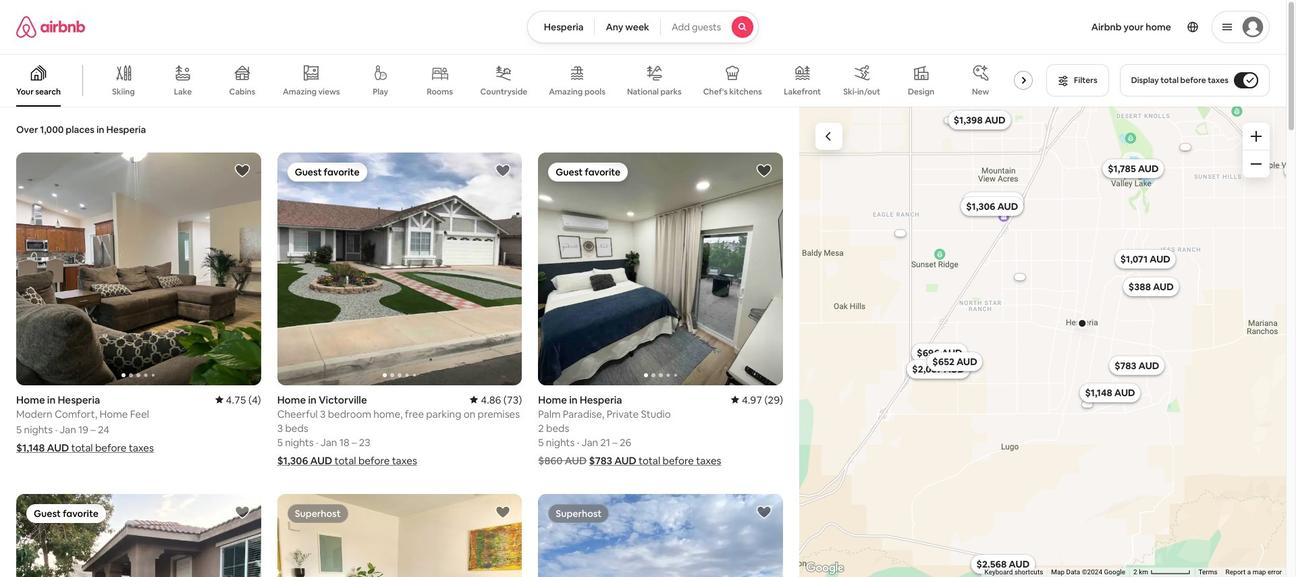 Task type: locate. For each thing, give the bounding box(es) containing it.
add to wishlist: townhouse in victorville image
[[495, 504, 511, 520]]

google image
[[803, 560, 847, 577]]

group
[[0, 54, 1038, 107], [16, 153, 261, 385], [277, 153, 522, 385], [538, 153, 783, 385], [16, 494, 261, 577], [277, 494, 522, 577], [538, 494, 783, 577]]

None search field
[[527, 11, 759, 43]]

4.75 out of 5 average rating,  4 reviews image
[[215, 393, 261, 406]]

google map
showing 33 stays. region
[[799, 106, 1296, 577]]

4.97 out of 5 average rating,  29 reviews image
[[731, 393, 783, 406]]



Task type: vqa. For each thing, say whether or not it's contained in the screenshot.
Add to wishlist: Home in Victorville image
yes



Task type: describe. For each thing, give the bounding box(es) containing it.
zoom in image
[[1251, 131, 1262, 142]]

profile element
[[775, 0, 1270, 54]]

add to wishlist: home in hesperia image
[[234, 163, 250, 179]]

4.86 out of 5 average rating,  73 reviews image
[[470, 393, 522, 406]]

the location you searched image
[[1077, 318, 1087, 329]]

add to wishlist: home in victorville image
[[495, 163, 511, 179]]

add to wishlist: guest suite in hesperia image
[[234, 504, 250, 520]]

add to wishlist: home in oak hills image
[[756, 504, 772, 520]]

zoom out image
[[1251, 159, 1262, 169]]

add to wishlist: home in hesperia image
[[756, 163, 772, 179]]



